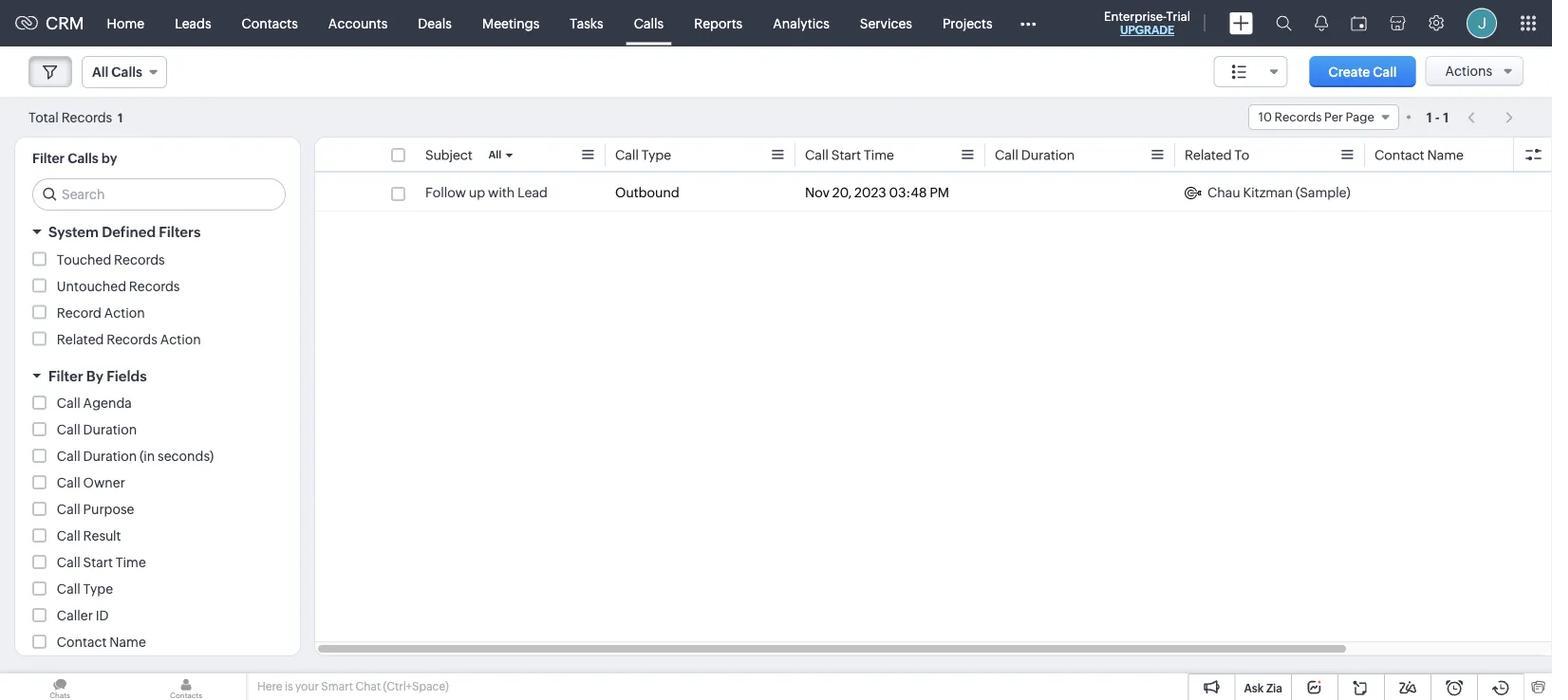 Task type: describe. For each thing, give the bounding box(es) containing it.
0 vertical spatial contact name
[[1375, 148, 1465, 163]]

trial
[[1167, 9, 1191, 23]]

upgrade
[[1121, 24, 1175, 37]]

agenda
[[83, 396, 132, 411]]

your
[[295, 681, 319, 694]]

create menu element
[[1219, 0, 1265, 46]]

call result
[[57, 529, 121, 544]]

analytics link
[[758, 0, 845, 46]]

call purpose
[[57, 502, 134, 518]]

caller id
[[57, 609, 109, 624]]

create call
[[1329, 64, 1398, 79]]

filter by fields
[[48, 368, 147, 385]]

fields
[[107, 368, 147, 385]]

defined
[[102, 224, 156, 241]]

system defined filters button
[[15, 216, 300, 249]]

03:48
[[890, 185, 928, 200]]

untouched records
[[57, 279, 180, 294]]

related records action
[[57, 332, 201, 347]]

total records 1
[[28, 110, 123, 125]]

records for total
[[61, 110, 112, 125]]

system
[[48, 224, 99, 241]]

(ctrl+space)
[[383, 681, 449, 694]]

tasks link
[[555, 0, 619, 46]]

accounts link
[[313, 0, 403, 46]]

reports link
[[679, 0, 758, 46]]

2023
[[855, 185, 887, 200]]

2 vertical spatial duration
[[83, 449, 137, 464]]

by
[[101, 151, 117, 166]]

records for related
[[107, 332, 158, 347]]

services link
[[845, 0, 928, 46]]

0 vertical spatial start
[[832, 148, 862, 163]]

20,
[[833, 185, 852, 200]]

touched records
[[57, 252, 165, 267]]

tasks
[[570, 16, 604, 31]]

leads
[[175, 16, 211, 31]]

create
[[1329, 64, 1371, 79]]

10 records per page
[[1259, 110, 1375, 124]]

leads link
[[160, 0, 227, 46]]

call inside button
[[1374, 64, 1398, 79]]

call owner
[[57, 476, 125, 491]]

crm
[[46, 14, 84, 33]]

home
[[107, 16, 144, 31]]

0 horizontal spatial type
[[83, 582, 113, 597]]

per
[[1325, 110, 1344, 124]]

1 horizontal spatial contact
[[1375, 148, 1425, 163]]

signals image
[[1315, 15, 1329, 31]]

seconds)
[[158, 449, 214, 464]]

deals
[[418, 16, 452, 31]]

lead
[[518, 185, 548, 200]]

calendar image
[[1352, 16, 1368, 31]]

total
[[28, 110, 59, 125]]

signals element
[[1304, 0, 1340, 47]]

call duration (in seconds)
[[57, 449, 214, 464]]

profile image
[[1467, 8, 1498, 38]]

nov 20, 2023 03:48 pm
[[805, 185, 950, 200]]

create call button
[[1310, 56, 1417, 87]]

nov
[[805, 185, 830, 200]]

accounts
[[328, 16, 388, 31]]

calls for filter calls by
[[68, 151, 99, 166]]

services
[[860, 16, 913, 31]]

follow up with lead
[[426, 185, 548, 200]]

All Calls field
[[82, 56, 167, 88]]

1 vertical spatial time
[[116, 556, 146, 571]]

enterprise-
[[1105, 9, 1167, 23]]

result
[[83, 529, 121, 544]]

projects
[[943, 16, 993, 31]]

records for untouched
[[129, 279, 180, 294]]

id
[[96, 609, 109, 624]]

contacts
[[242, 16, 298, 31]]

chat
[[356, 681, 381, 694]]

10 Records Per Page field
[[1249, 104, 1400, 130]]

chats image
[[0, 674, 120, 701]]

zia
[[1267, 682, 1283, 695]]

contacts image
[[126, 674, 246, 701]]

subject
[[426, 148, 473, 163]]

purpose
[[83, 502, 134, 518]]

crm link
[[15, 14, 84, 33]]

here
[[257, 681, 283, 694]]

related for related records action
[[57, 332, 104, 347]]

1 horizontal spatial time
[[864, 148, 895, 163]]

all for all calls
[[92, 65, 109, 80]]

0 horizontal spatial action
[[104, 305, 145, 321]]

calls inside 'link'
[[634, 16, 664, 31]]

enterprise-trial upgrade
[[1105, 9, 1191, 37]]

ask
[[1245, 682, 1264, 695]]

home link
[[92, 0, 160, 46]]

Other Modules field
[[1008, 8, 1049, 38]]

follow up with lead link
[[426, 183, 548, 202]]

0 horizontal spatial contact name
[[57, 635, 146, 651]]

1 vertical spatial start
[[83, 556, 113, 571]]

1 vertical spatial contact
[[57, 635, 107, 651]]



Task type: vqa. For each thing, say whether or not it's contained in the screenshot.
Contacts
yes



Task type: locate. For each thing, give the bounding box(es) containing it.
pm
[[930, 185, 950, 200]]

call start time down "result"
[[57, 556, 146, 571]]

follow
[[426, 185, 466, 200]]

untouched
[[57, 279, 126, 294]]

name down 1 - 1
[[1428, 148, 1465, 163]]

0 horizontal spatial contact
[[57, 635, 107, 651]]

2 horizontal spatial calls
[[634, 16, 664, 31]]

0 vertical spatial all
[[92, 65, 109, 80]]

1 horizontal spatial related
[[1185, 148, 1232, 163]]

1
[[1427, 110, 1433, 125], [1444, 110, 1450, 125], [118, 111, 123, 125]]

1 left the -
[[1427, 110, 1433, 125]]

duration
[[1022, 148, 1075, 163], [83, 423, 137, 438], [83, 449, 137, 464]]

Search text field
[[33, 180, 285, 210]]

calls for all calls
[[111, 65, 142, 80]]

records down touched records
[[129, 279, 180, 294]]

1 right the -
[[1444, 110, 1450, 125]]

1 down "all calls"
[[118, 111, 123, 125]]

to
[[1235, 148, 1250, 163]]

1 horizontal spatial all
[[489, 149, 502, 161]]

1 for total records 1
[[118, 111, 123, 125]]

2 vertical spatial calls
[[68, 151, 99, 166]]

0 vertical spatial related
[[1185, 148, 1232, 163]]

calls
[[634, 16, 664, 31], [111, 65, 142, 80], [68, 151, 99, 166]]

filter calls by
[[32, 151, 117, 166]]

1 vertical spatial call type
[[57, 582, 113, 597]]

1 vertical spatial calls
[[111, 65, 142, 80]]

related
[[1185, 148, 1232, 163], [57, 332, 104, 347]]

records up filter calls by
[[61, 110, 112, 125]]

records for touched
[[114, 252, 165, 267]]

action up the filter by fields dropdown button
[[160, 332, 201, 347]]

with
[[488, 185, 515, 200]]

ask zia
[[1245, 682, 1283, 695]]

related to
[[1185, 148, 1250, 163]]

chau kitzman (sample)
[[1208, 185, 1351, 200]]

calls down home at the top left
[[111, 65, 142, 80]]

all for all
[[489, 149, 502, 161]]

smart
[[321, 681, 353, 694]]

here is your smart chat (ctrl+space)
[[257, 681, 449, 694]]

filter by fields button
[[15, 359, 300, 393]]

1 horizontal spatial call type
[[615, 148, 672, 163]]

records up fields
[[107, 332, 158, 347]]

0 vertical spatial action
[[104, 305, 145, 321]]

1 vertical spatial filter
[[48, 368, 83, 385]]

0 vertical spatial name
[[1428, 148, 1465, 163]]

is
[[285, 681, 293, 694]]

contact down 10 records per page field
[[1375, 148, 1425, 163]]

time
[[864, 148, 895, 163], [116, 556, 146, 571]]

1 - 1
[[1427, 110, 1450, 125]]

filter inside dropdown button
[[48, 368, 83, 385]]

0 vertical spatial time
[[864, 148, 895, 163]]

1 for 1 - 1
[[1444, 110, 1450, 125]]

contact name down the -
[[1375, 148, 1465, 163]]

all up total records 1
[[92, 65, 109, 80]]

1 vertical spatial call start time
[[57, 556, 146, 571]]

0 horizontal spatial call type
[[57, 582, 113, 597]]

records right 10
[[1275, 110, 1322, 124]]

call start time up '20,'
[[805, 148, 895, 163]]

0 horizontal spatial calls
[[68, 151, 99, 166]]

filter for filter by fields
[[48, 368, 83, 385]]

0 horizontal spatial 1
[[118, 111, 123, 125]]

filters
[[159, 224, 201, 241]]

1 horizontal spatial 1
[[1427, 110, 1433, 125]]

0 horizontal spatial related
[[57, 332, 104, 347]]

0 vertical spatial filter
[[32, 151, 65, 166]]

system defined filters
[[48, 224, 201, 241]]

chau
[[1208, 185, 1241, 200]]

reports
[[695, 16, 743, 31]]

chau kitzman (sample) link
[[1185, 183, 1351, 202]]

0 vertical spatial call duration
[[995, 148, 1075, 163]]

all
[[92, 65, 109, 80], [489, 149, 502, 161]]

filter
[[32, 151, 65, 166], [48, 368, 83, 385]]

1 horizontal spatial type
[[642, 148, 672, 163]]

1 inside total records 1
[[118, 111, 123, 125]]

calls link
[[619, 0, 679, 46]]

1 vertical spatial action
[[160, 332, 201, 347]]

records for 10
[[1275, 110, 1322, 124]]

related down record
[[57, 332, 104, 347]]

time up 'nov 20, 2023 03:48 pm'
[[864, 148, 895, 163]]

1 vertical spatial all
[[489, 149, 502, 161]]

0 vertical spatial type
[[642, 148, 672, 163]]

0 vertical spatial calls
[[634, 16, 664, 31]]

record
[[57, 305, 101, 321]]

action up related records action
[[104, 305, 145, 321]]

1 vertical spatial call duration
[[57, 423, 137, 438]]

(in
[[140, 449, 155, 464]]

analytics
[[773, 16, 830, 31]]

outbound
[[615, 185, 680, 200]]

records inside field
[[1275, 110, 1322, 124]]

1 vertical spatial duration
[[83, 423, 137, 438]]

1 horizontal spatial start
[[832, 148, 862, 163]]

all up with at top
[[489, 149, 502, 161]]

type
[[642, 148, 672, 163], [83, 582, 113, 597]]

related for related to
[[1185, 148, 1232, 163]]

related left to in the top right of the page
[[1185, 148, 1232, 163]]

1 horizontal spatial name
[[1428, 148, 1465, 163]]

type up outbound
[[642, 148, 672, 163]]

1 horizontal spatial calls
[[111, 65, 142, 80]]

0 horizontal spatial all
[[92, 65, 109, 80]]

0 vertical spatial duration
[[1022, 148, 1075, 163]]

1 vertical spatial related
[[57, 332, 104, 347]]

time down "result"
[[116, 556, 146, 571]]

name up contacts image
[[109, 635, 146, 651]]

call type up caller id
[[57, 582, 113, 597]]

type up id
[[83, 582, 113, 597]]

0 horizontal spatial time
[[116, 556, 146, 571]]

contact name
[[1375, 148, 1465, 163], [57, 635, 146, 651]]

deals link
[[403, 0, 467, 46]]

calls left by in the left top of the page
[[68, 151, 99, 166]]

10
[[1259, 110, 1273, 124]]

None field
[[1215, 56, 1289, 87]]

0 horizontal spatial call start time
[[57, 556, 146, 571]]

1 horizontal spatial call duration
[[995, 148, 1075, 163]]

0 horizontal spatial call duration
[[57, 423, 137, 438]]

-
[[1436, 110, 1441, 125]]

0 horizontal spatial name
[[109, 635, 146, 651]]

meetings
[[482, 16, 540, 31]]

1 vertical spatial name
[[109, 635, 146, 651]]

calls inside field
[[111, 65, 142, 80]]

all inside field
[[92, 65, 109, 80]]

contacts link
[[227, 0, 313, 46]]

records down defined
[[114, 252, 165, 267]]

up
[[469, 185, 485, 200]]

size image
[[1233, 64, 1248, 81]]

name
[[1428, 148, 1465, 163], [109, 635, 146, 651]]

meetings link
[[467, 0, 555, 46]]

call type
[[615, 148, 672, 163], [57, 582, 113, 597]]

all calls
[[92, 65, 142, 80]]

0 vertical spatial contact
[[1375, 148, 1425, 163]]

by
[[86, 368, 103, 385]]

1 vertical spatial contact name
[[57, 635, 146, 651]]

touched
[[57, 252, 111, 267]]

call start time
[[805, 148, 895, 163], [57, 556, 146, 571]]

filter left by
[[48, 368, 83, 385]]

navigation
[[1459, 104, 1524, 131]]

call duration
[[995, 148, 1075, 163], [57, 423, 137, 438]]

call agenda
[[57, 396, 132, 411]]

page
[[1346, 110, 1375, 124]]

records
[[61, 110, 112, 125], [1275, 110, 1322, 124], [114, 252, 165, 267], [129, 279, 180, 294], [107, 332, 158, 347]]

call
[[1374, 64, 1398, 79], [615, 148, 639, 163], [805, 148, 829, 163], [995, 148, 1019, 163], [57, 396, 81, 411], [57, 423, 81, 438], [57, 449, 81, 464], [57, 476, 81, 491], [57, 502, 81, 518], [57, 529, 81, 544], [57, 556, 81, 571], [57, 582, 81, 597]]

2 horizontal spatial 1
[[1444, 110, 1450, 125]]

0 vertical spatial call type
[[615, 148, 672, 163]]

0 vertical spatial call start time
[[805, 148, 895, 163]]

call type up outbound
[[615, 148, 672, 163]]

search element
[[1265, 0, 1304, 47]]

1 horizontal spatial call start time
[[805, 148, 895, 163]]

start down "result"
[[83, 556, 113, 571]]

start up '20,'
[[832, 148, 862, 163]]

projects link
[[928, 0, 1008, 46]]

contact name down id
[[57, 635, 146, 651]]

calls right tasks
[[634, 16, 664, 31]]

owner
[[83, 476, 125, 491]]

kitzman
[[1244, 185, 1294, 200]]

contact down caller id
[[57, 635, 107, 651]]

profile element
[[1456, 0, 1509, 46]]

1 horizontal spatial action
[[160, 332, 201, 347]]

contact
[[1375, 148, 1425, 163], [57, 635, 107, 651]]

filter for filter calls by
[[32, 151, 65, 166]]

caller
[[57, 609, 93, 624]]

(sample)
[[1296, 185, 1351, 200]]

0 horizontal spatial start
[[83, 556, 113, 571]]

filter down 'total'
[[32, 151, 65, 166]]

1 horizontal spatial contact name
[[1375, 148, 1465, 163]]

actions
[[1446, 64, 1493, 79]]

create menu image
[[1230, 12, 1254, 35]]

1 vertical spatial type
[[83, 582, 113, 597]]

search image
[[1277, 15, 1293, 31]]



